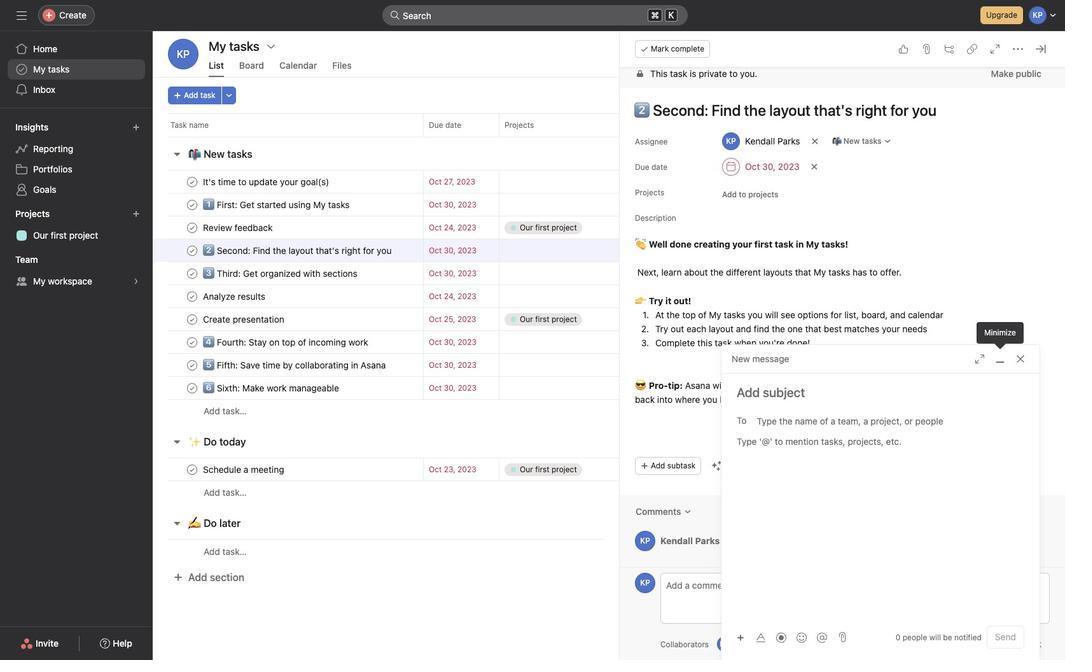 Task type: describe. For each thing, give the bounding box(es) containing it.
will inside the asana will automatically remember the last layout you used, so it's easy to jump right back into where you left off last.
[[713, 380, 726, 391]]

5️⃣ fifth: save time by collaborating in asana cell
[[153, 353, 423, 377]]

home
[[33, 43, 57, 54]]

mark complete image inside 1️⃣ first: get started using my tasks cell
[[185, 197, 200, 212]]

today
[[219, 436, 246, 447]]

toolbar inside dialog
[[732, 628, 834, 646]]

at mention image
[[817, 632, 827, 643]]

mark complete checkbox for create presentation text box
[[185, 312, 200, 327]]

✨ do today button
[[188, 430, 246, 453]]

mark complete checkbox for 6️⃣ sixth: make work manageable cell
[[185, 380, 200, 396]]

placeholderusericon image for it's time to update your goal(s) cell
[[743, 178, 750, 186]]

make public button
[[983, 62, 1050, 85]]

you're
[[759, 337, 785, 348]]

kendall parks link
[[661, 535, 720, 546]]

comments button
[[628, 500, 700, 523]]

show options image
[[266, 41, 276, 52]]

oct for it's time to update your goal(s) cell
[[429, 177, 442, 186]]

tasks inside dropdown button
[[862, 136, 882, 146]]

header ✨ do today tree grid
[[153, 458, 862, 504]]

layouts
[[764, 267, 793, 278]]

2️⃣ second: find the layout that's right for you cell
[[153, 239, 423, 262]]

📬 new tasks button
[[827, 132, 898, 150]]

mark
[[651, 44, 669, 53]]

task left more actions icon
[[200, 90, 216, 100]]

Task name text field
[[201, 382, 343, 394]]

has
[[853, 267, 867, 278]]

oct 25, 2023
[[429, 314, 476, 324]]

kendall parks created this task
[[661, 535, 791, 546]]

new inside dropdown button
[[844, 136, 860, 146]]

✨ do today
[[188, 436, 246, 447]]

layout inside 👉 try it out! at the top of my tasks you will see options for list, board, and calendar try out each layout and find the one that best matches your needs complete this task when you're done!
[[709, 323, 734, 334]]

2️⃣ second: find the layout that's right for you dialog
[[620, 31, 1066, 660]]

do for ✍️
[[204, 517, 217, 529]]

subtask
[[668, 461, 696, 470]]

insights
[[15, 122, 49, 132]]

emoji image
[[797, 632, 807, 643]]

oct 30, 2023 for 6️⃣ sixth: make work manageable cell
[[429, 383, 477, 393]]

1 oct 24, 2023 row from the top
[[153, 216, 862, 239]]

asana will automatically remember the last layout you used, so it's easy to jump right back into where you left off last.
[[635, 380, 1035, 405]]

add left subtask
[[651, 461, 665, 470]]

the right at
[[667, 309, 680, 320]]

your inside 👏 well done creating your first task in my tasks!
[[733, 239, 752, 250]]

30, for 6️⃣ sixth: make work manageable cell
[[444, 383, 456, 393]]

board
[[239, 60, 264, 71]]

add task… button for 1st add task… row from the top
[[204, 404, 247, 418]]

calendar link
[[279, 60, 317, 77]]

oct 25, 2023 row
[[153, 307, 862, 331]]

in
[[796, 239, 804, 250]]

2 add task… row from the top
[[153, 481, 862, 504]]

invite button
[[12, 632, 67, 655]]

task
[[171, 120, 187, 130]]

is
[[690, 68, 697, 79]]

Task name text field
[[201, 221, 277, 234]]

30, for 4️⃣ fourth: stay on top of incoming work "cell"
[[444, 337, 456, 347]]

add subtask
[[651, 461, 696, 470]]

new project or portfolio image
[[132, 210, 140, 218]]

Task name text field
[[201, 313, 288, 326]]

workspace
[[48, 276, 92, 286]]

main content containing 👏
[[620, 60, 1066, 567]]

assignee
[[635, 137, 668, 146]]

remove assignee image
[[811, 137, 819, 145]]

will inside 👉 try it out! at the top of my tasks you will see options for list, board, and calendar try out each layout and find the one that best matches your needs complete this task when you're done!
[[765, 309, 779, 320]]

tasks inside 👉 try it out! at the top of my tasks you will see options for list, board, and calendar try out each layout and find the one that best matches your needs complete this task when you're done!
[[724, 309, 746, 320]]

oct 30, 2023 inside dropdown button
[[745, 161, 800, 172]]

dialog containing new message
[[722, 345, 1040, 660]]

new inside button
[[204, 148, 225, 160]]

make public
[[991, 68, 1042, 79]]

1 vertical spatial 📬 new tasks
[[188, 148, 252, 160]]

invite
[[36, 638, 59, 649]]

task name text field for 5️⃣ fifth: save time by collaborating in asana cell
[[201, 359, 390, 371]]

upgrade
[[987, 10, 1018, 20]]

jump
[[991, 380, 1012, 391]]

oct 24, 2023 for "analyze results" cell
[[429, 292, 477, 301]]

0 likes. click to like this task image
[[899, 44, 909, 54]]

mark complete checkbox for task name text box inside it's time to update your goal(s) cell
[[185, 174, 200, 189]]

my inside 👉 try it out! at the top of my tasks you will see options for list, board, and calendar try out each layout and find the one that best matches your needs complete this task when you're done!
[[709, 309, 722, 320]]

complete
[[656, 337, 695, 348]]

options
[[798, 309, 829, 320]]

mark complete image for analyze results text box
[[185, 289, 200, 304]]

top
[[682, 309, 696, 320]]

do for ✨
[[204, 436, 217, 447]]

mark complete image for task name text box within the 5️⃣ fifth: save time by collaborating in asana cell
[[185, 357, 200, 373]]

expand popout to full screen image
[[975, 354, 985, 364]]

full screen image
[[990, 44, 1001, 54]]

home link
[[8, 39, 145, 59]]

oct 30, 2023 button
[[717, 155, 806, 178]]

add section button
[[168, 566, 250, 589]]

used,
[[907, 380, 930, 391]]

last
[[846, 380, 861, 391]]

task name text field for 1️⃣ first: get started using my tasks cell
[[201, 198, 354, 211]]

you inside 👉 try it out! at the top of my tasks you will see options for list, board, and calendar try out each layout and find the one that best matches your needs complete this task when you're done!
[[748, 309, 763, 320]]

review feedback cell
[[153, 216, 423, 239]]

where
[[675, 394, 700, 405]]

2 oct 24, 2023 row from the top
[[153, 285, 862, 308]]

kendall for kendall parks
[[745, 136, 775, 146]]

hide sidebar image
[[17, 10, 27, 20]]

oct 23, 2023 row
[[153, 458, 862, 481]]

best
[[824, 323, 842, 334]]

4️⃣ fourth: stay on top of incoming work cell
[[153, 330, 423, 354]]

5 oct 30, 2023 row from the top
[[153, 353, 862, 377]]

📬 inside 📬 new tasks button
[[188, 148, 201, 160]]

date inside main content
[[652, 162, 668, 172]]

1 horizontal spatial this
[[756, 535, 771, 546]]

the inside the asana will automatically remember the last layout you used, so it's easy to jump right back into where you left off last.
[[830, 380, 843, 391]]

tasks left the has
[[829, 267, 850, 278]]

✨
[[188, 436, 201, 447]]

at
[[656, 309, 664, 320]]

oct 30, 2023 for 3️⃣ third: get organized with sections cell on the top left
[[429, 269, 477, 278]]

it's time to update your goal(s) cell
[[153, 170, 423, 193]]

😎 pro-tip:
[[635, 377, 683, 392]]

close details image
[[1036, 44, 1046, 54]]

tasks!
[[822, 239, 849, 250]]

copy task link image
[[967, 44, 978, 54]]

easy
[[959, 380, 978, 391]]

to inside add to projects button
[[739, 190, 747, 199]]

oct 27, 2023 row
[[153, 170, 862, 193]]

that inside 👉 try it out! at the top of my tasks you will see options for list, board, and calendar try out each layout and find the one that best matches your needs complete this task when you're done!
[[805, 323, 822, 334]]

it
[[666, 295, 672, 306]]

task name text field for it's time to update your goal(s) cell
[[201, 175, 333, 188]]

oct inside 'oct 30, 2023' dropdown button
[[745, 161, 760, 172]]

6 oct 30, 2023 row from the top
[[153, 376, 862, 400]]

oct 30, 2023 for 1️⃣ first: get started using my tasks cell
[[429, 200, 477, 209]]

out!
[[674, 295, 692, 306]]

left
[[720, 394, 734, 405]]

Task name text field
[[201, 244, 395, 257]]

matches
[[845, 323, 880, 334]]

leave task
[[997, 638, 1042, 649]]

📬 new tasks inside 📬 new tasks dropdown button
[[832, 136, 882, 146]]

Search tasks, projects, and more text field
[[383, 5, 688, 25]]

0 vertical spatial try
[[649, 295, 663, 306]]

the right about
[[711, 267, 724, 278]]

2 oct 30, 2023 row from the top
[[153, 239, 862, 262]]

create presentation cell
[[153, 307, 423, 331]]

creating
[[694, 239, 731, 250]]

so
[[932, 380, 942, 391]]

description
[[635, 213, 677, 223]]

attachments: add a file to this task, 2️⃣ second: find the layout that's right for you image
[[922, 44, 932, 54]]

placeholderusericon image for 5️⃣ fifth: save time by collaborating in asana cell
[[743, 361, 750, 369]]

minimize
[[985, 328, 1016, 337]]

30, for 2️⃣ second: find the layout that's right for you cell
[[444, 246, 456, 255]]

inbox link
[[8, 80, 145, 100]]

25,
[[444, 314, 456, 324]]

oct 27, 2023
[[429, 177, 476, 186]]

oct for 1️⃣ first: get started using my tasks cell
[[429, 200, 442, 209]]

✍️ do later button
[[188, 512, 241, 535]]

task… for 1st add task… row from the top
[[222, 405, 247, 416]]

collapse task list for this group image
[[172, 437, 182, 447]]

mark complete checkbox for task name text box within the 5️⃣ fifth: save time by collaborating in asana cell
[[185, 357, 200, 373]]

asana
[[685, 380, 711, 391]]

projects button
[[13, 205, 61, 223]]

task right leave
[[1024, 638, 1042, 649]]

later
[[219, 517, 241, 529]]

2023 for 'schedule a meeting' cell
[[458, 465, 477, 474]]

mark complete image for task name text box inside it's time to update your goal(s) cell
[[185, 174, 200, 189]]

1 add task… row from the top
[[153, 399, 862, 423]]

0 horizontal spatial date
[[446, 120, 462, 130]]

0 vertical spatial that
[[795, 267, 812, 278]]

add up task name at the left
[[184, 90, 198, 100]]

2023 for 1️⃣ first: get started using my tasks cell
[[458, 200, 477, 209]]

mark complete image for review feedback text field
[[185, 220, 200, 235]]

reporting link
[[8, 139, 145, 159]]

to left you. at the right top
[[730, 68, 738, 79]]

comments
[[636, 506, 681, 517]]

add up the add section "button"
[[204, 546, 220, 557]]

mark complete image for create presentation text box
[[185, 312, 200, 327]]

👉
[[635, 293, 647, 307]]

task name
[[171, 120, 209, 130]]

kp inside main content
[[640, 536, 650, 545]]

oct 30, 2023 for 2️⃣ second: find the layout that's right for you cell
[[429, 246, 477, 255]]

our first project
[[33, 230, 98, 241]]

will inside dialog
[[930, 632, 941, 642]]

mark complete checkbox for 1️⃣ first: get started using my tasks cell
[[185, 197, 200, 212]]

first inside 👏 well done creating your first task in my tasks!
[[755, 239, 773, 250]]

2023 for create presentation cell
[[458, 314, 476, 324]]

my workspace
[[33, 276, 92, 286]]

mark complete checkbox for 3️⃣ third: get organized with sections text field
[[185, 266, 200, 281]]

parks for kendall parks created this task
[[695, 535, 720, 546]]

2023 for 5️⃣ fifth: save time by collaborating in asana cell
[[458, 360, 477, 370]]

oct 24, 2023 for review feedback cell
[[429, 223, 477, 232]]

to right the has
[[870, 267, 878, 278]]

first inside projects element
[[51, 230, 67, 241]]

goals
[[33, 184, 56, 195]]

tip:
[[668, 380, 683, 391]]

one
[[788, 323, 803, 334]]

analyze results cell
[[153, 285, 423, 308]]

upgrade button
[[981, 6, 1024, 24]]

2023 for 2️⃣ second: find the layout that's right for you cell
[[458, 246, 477, 255]]

3 add task… row from the top
[[153, 539, 862, 563]]

minimize tooltip
[[977, 322, 1024, 348]]

30, for 3️⃣ third: get organized with sections cell on the top left
[[444, 269, 456, 278]]

add subtask image
[[945, 44, 955, 54]]

automatically
[[729, 380, 783, 391]]

3️⃣ third: get organized with sections cell
[[153, 262, 423, 285]]



Task type: locate. For each thing, give the bounding box(es) containing it.
4 placeholderusericon image from the top
[[743, 270, 750, 277]]

mark complete checkbox inside 3️⃣ third: get organized with sections cell
[[185, 266, 200, 281]]

back
[[635, 394, 655, 405]]

project
[[69, 230, 98, 241]]

3 oct 30, 2023 row from the top
[[153, 262, 862, 285]]

date down the assignee
[[652, 162, 668, 172]]

0 vertical spatial this
[[698, 337, 713, 348]]

task name text field up 6️⃣ sixth: make work manageable cell
[[201, 359, 390, 371]]

mark complete checkbox for 2️⃣ second: find the layout that's right for you cell
[[185, 243, 200, 258]]

to right easy
[[981, 380, 989, 391]]

0 vertical spatial 📬
[[832, 136, 842, 146]]

due date up 27,
[[429, 120, 462, 130]]

0 vertical spatial add task… button
[[204, 404, 247, 418]]

1 placeholderusericon image from the top
[[743, 178, 750, 186]]

mark complete image for 6️⃣ sixth: make work manageable text field
[[185, 380, 200, 396]]

add section
[[188, 572, 245, 583]]

see
[[781, 309, 796, 320]]

oct 24, 2023 row
[[153, 216, 862, 239], [153, 285, 862, 308]]

task… up "section"
[[222, 546, 247, 557]]

3 task name text field from the top
[[201, 359, 390, 371]]

task inside 👏 well done creating your first task in my tasks!
[[775, 239, 794, 250]]

files
[[332, 60, 352, 71]]

layout right last
[[863, 380, 888, 391]]

2023 inside row
[[457, 177, 476, 186]]

placeholderusericon image up off
[[743, 384, 750, 392]]

4 oct 30, 2023 row from the top
[[153, 330, 862, 354]]

oct for create presentation cell
[[429, 314, 442, 324]]

mark complete image inside 5️⃣ fifth: save time by collaborating in asana cell
[[185, 357, 200, 373]]

6 placeholderusericon image from the top
[[743, 338, 750, 346]]

and up "when"
[[736, 323, 752, 334]]

Task name text field
[[201, 463, 288, 476]]

my down team dropdown button
[[33, 276, 46, 286]]

👏
[[635, 236, 647, 251]]

add task… up "section"
[[204, 546, 247, 557]]

name
[[189, 120, 209, 130]]

kendall
[[745, 136, 775, 146], [661, 535, 693, 546]]

task… down task name text field
[[222, 487, 247, 498]]

my
[[33, 64, 46, 74], [806, 239, 820, 250], [814, 267, 826, 278], [33, 276, 46, 286], [709, 309, 722, 320]]

placeholderusericon image up new message
[[743, 338, 750, 346]]

1 24, from the top
[[444, 223, 456, 232]]

📬 new tasks down 2️⃣ second: find the layout that's right for you 'text box'
[[832, 136, 882, 146]]

add task… button inside header 📬 new tasks 'tree grid'
[[204, 404, 247, 418]]

1 task… from the top
[[222, 405, 247, 416]]

add task… for add task… button inside 'header ✨ do today' tree grid
[[204, 487, 247, 498]]

formatting image
[[756, 632, 766, 643]]

1 vertical spatial and
[[736, 323, 752, 334]]

7 placeholderusericon image from the top
[[743, 361, 750, 369]]

📬 right remove assignee icon at the right top
[[832, 136, 842, 146]]

tasks up it's time to update your goal(s) cell
[[227, 148, 252, 160]]

0 vertical spatial layout
[[709, 323, 734, 334]]

Type the name of a team, a project, or people text field
[[757, 413, 1018, 428]]

oct for 3️⃣ third: get organized with sections cell on the top left
[[429, 269, 442, 278]]

6️⃣ sixth: make work manageable cell
[[153, 376, 423, 400]]

schedule a meeting cell
[[153, 458, 423, 481]]

2023 for 4️⃣ fourth: stay on top of incoming work "cell"
[[458, 337, 477, 347]]

1 vertical spatial that
[[805, 323, 822, 334]]

new down 2️⃣ second: find the layout that's right for you 'text box'
[[844, 136, 860, 146]]

⌘
[[651, 10, 659, 20]]

27,
[[444, 177, 455, 186]]

projects
[[749, 190, 779, 199]]

2 horizontal spatial will
[[930, 632, 941, 642]]

3 placeholderusericon image from the top
[[743, 247, 750, 254]]

my tasks link
[[8, 59, 145, 80]]

tasks inside global element
[[48, 64, 70, 74]]

oct 30, 2023 row
[[153, 193, 862, 216], [153, 239, 862, 262], [153, 262, 862, 285], [153, 330, 862, 354], [153, 353, 862, 377], [153, 376, 862, 400]]

1 oct 30, 2023 row from the top
[[153, 193, 862, 216]]

that down options at the right of the page
[[805, 323, 822, 334]]

1 vertical spatial parks
[[695, 535, 720, 546]]

2023 for 3️⃣ third: get organized with sections cell on the top left
[[458, 269, 477, 278]]

kendall for kendall parks created this task
[[661, 535, 693, 546]]

projects up 'oct 27, 2023' row
[[505, 120, 534, 130]]

my right the in in the right of the page
[[806, 239, 820, 250]]

parks inside dropdown button
[[778, 136, 800, 146]]

oct inside 'oct 27, 2023' row
[[429, 177, 442, 186]]

add task… inside 'header ✨ do today' tree grid
[[204, 487, 247, 498]]

projects up our
[[15, 208, 50, 219]]

📬 new tasks
[[832, 136, 882, 146], [188, 148, 252, 160]]

projects inside projects popup button
[[15, 208, 50, 219]]

send button
[[987, 626, 1025, 649]]

mark complete checkbox for review feedback text field
[[185, 220, 200, 235]]

projects inside the 2️⃣ second: find the layout that's right for you dialog
[[635, 188, 665, 197]]

1 vertical spatial this
[[756, 535, 771, 546]]

1 horizontal spatial projects element
[[717, 181, 1050, 186]]

task left the in in the right of the page
[[775, 239, 794, 250]]

1 vertical spatial collapse task list for this group image
[[172, 518, 182, 528]]

add task… down task name text field
[[204, 487, 247, 498]]

create button
[[38, 5, 95, 25]]

3 mark complete image from the top
[[185, 266, 200, 281]]

kendall parks
[[745, 136, 800, 146]]

0 vertical spatial add task…
[[204, 405, 247, 416]]

projects element down goals link
[[0, 202, 153, 248]]

oct 24, 2023 up oct 25, 2023
[[429, 292, 477, 301]]

and
[[891, 309, 906, 320], [736, 323, 752, 334]]

4 mark complete image from the top
[[185, 312, 200, 327]]

None field
[[383, 5, 688, 25]]

people
[[903, 632, 928, 642]]

your
[[733, 239, 752, 250], [882, 323, 900, 334]]

tasks down 2️⃣ second: find the layout that's right for you 'text box'
[[862, 136, 882, 146]]

see details, my workspace image
[[132, 278, 140, 285]]

1 vertical spatial due date
[[635, 162, 668, 172]]

leave
[[997, 638, 1022, 649]]

1 vertical spatial oct 24, 2023
[[429, 292, 477, 301]]

0 vertical spatial add task… row
[[153, 399, 862, 423]]

2023 inside 'row'
[[458, 465, 477, 474]]

0 horizontal spatial you
[[703, 394, 718, 405]]

add left the "projects"
[[722, 190, 737, 199]]

task name text field up 1️⃣ first: get started using my tasks cell
[[201, 175, 333, 188]]

1 horizontal spatial first
[[755, 239, 773, 250]]

5 mark complete image from the top
[[185, 334, 200, 350]]

to inside the asana will automatically remember the last layout you used, so it's easy to jump right back into where you left off last.
[[981, 380, 989, 391]]

task name text field inside it's time to update your goal(s) cell
[[201, 175, 333, 188]]

oct for 6️⃣ sixth: make work manageable cell
[[429, 383, 442, 393]]

add task… for add task… button for third add task… row from the top
[[204, 546, 247, 557]]

team button
[[13, 251, 49, 269]]

0 vertical spatial new
[[844, 136, 860, 146]]

placeholderusericon image down add to projects
[[743, 201, 750, 208]]

1 horizontal spatial parks
[[778, 136, 800, 146]]

1 horizontal spatial kendall
[[745, 136, 775, 146]]

you up the find
[[748, 309, 763, 320]]

add task… button down task name text field
[[204, 486, 247, 500]]

1 collapse task list for this group image from the top
[[172, 149, 182, 159]]

placeholderusericon image for 1️⃣ first: get started using my tasks cell
[[743, 201, 750, 208]]

0 vertical spatial kendall
[[745, 136, 775, 146]]

mark complete checkbox inside 2️⃣ second: find the layout that's right for you cell
[[185, 243, 200, 258]]

projects element
[[717, 181, 1050, 186], [0, 202, 153, 248]]

my tasks
[[209, 39, 260, 53]]

mark complete checkbox for 'schedule a meeting' cell
[[185, 462, 200, 477]]

more actions image
[[225, 92, 233, 99]]

oct 24, 2023 row up oct 25, 2023
[[153, 285, 862, 308]]

0 vertical spatial due
[[429, 120, 443, 130]]

oct for 'schedule a meeting' cell
[[429, 465, 442, 474]]

4 mark complete checkbox from the top
[[185, 380, 200, 396]]

task left is
[[670, 68, 688, 79]]

0 horizontal spatial your
[[733, 239, 752, 250]]

1 horizontal spatial your
[[882, 323, 900, 334]]

2 mark complete image from the top
[[185, 243, 200, 258]]

this inside 👉 try it out! at the top of my tasks you will see options for list, board, and calendar try out each layout and find the one that best matches your needs complete this task when you're done!
[[698, 337, 713, 348]]

placeholderusericon image up different at top right
[[743, 247, 750, 254]]

due date down the assignee
[[635, 162, 668, 172]]

insights element
[[0, 116, 153, 202]]

0 vertical spatial and
[[891, 309, 906, 320]]

24, down 27,
[[444, 223, 456, 232]]

your inside 👉 try it out! at the top of my tasks you will see options for list, board, and calendar try out each layout and find the one that best matches your needs complete this task when you're done!
[[882, 323, 900, 334]]

2023 inside dropdown button
[[778, 161, 800, 172]]

next, learn about the different layouts that my tasks has to offer.
[[635, 267, 902, 278]]

👉 try it out! at the top of my tasks you will see options for list, board, and calendar try out each layout and find the one that best matches your needs complete this task when you're done!
[[635, 293, 944, 348]]

1 vertical spatial task name text field
[[201, 198, 354, 211]]

reporting
[[33, 143, 73, 154]]

5 mark complete checkbox from the top
[[185, 312, 200, 327]]

0 vertical spatial 24,
[[444, 223, 456, 232]]

oct 30, 2023 for 5️⃣ fifth: save time by collaborating in asana cell
[[429, 360, 477, 370]]

1 vertical spatial oct 24, 2023 row
[[153, 285, 862, 308]]

make
[[991, 68, 1014, 79]]

1 horizontal spatial due
[[635, 162, 650, 172]]

kendall down comments dropdown button
[[661, 535, 693, 546]]

add up "✍️ do later"
[[204, 487, 220, 498]]

📬 new tasks down name on the left top of the page
[[188, 148, 252, 160]]

2 24, from the top
[[444, 292, 456, 301]]

needs
[[903, 323, 928, 334]]

0 vertical spatial will
[[765, 309, 779, 320]]

find
[[754, 323, 770, 334]]

projects element containing projects
[[0, 202, 153, 248]]

mark complete checkbox inside 1️⃣ first: get started using my tasks cell
[[185, 197, 200, 212]]

1 horizontal spatial projects
[[505, 120, 534, 130]]

parks for kendall parks
[[778, 136, 800, 146]]

2 placeholderusericon image from the top
[[743, 201, 750, 208]]

oct 30, 2023 for 4️⃣ fourth: stay on top of incoming work "cell"
[[429, 337, 477, 347]]

add task… button for second add task… row from the bottom
[[204, 486, 247, 500]]

2 task… from the top
[[222, 487, 247, 498]]

task…
[[222, 405, 247, 416], [222, 487, 247, 498], [222, 546, 247, 557]]

my inside global element
[[33, 64, 46, 74]]

0 vertical spatial task name text field
[[201, 175, 333, 188]]

calendar
[[908, 309, 944, 320]]

help button
[[92, 632, 141, 655]]

0 horizontal spatial 📬 new tasks
[[188, 148, 252, 160]]

first up the next, learn about the different layouts that my tasks has to offer.
[[755, 239, 773, 250]]

task left "when"
[[715, 337, 732, 348]]

1 vertical spatial due
[[635, 162, 650, 172]]

more actions for this task image
[[1013, 44, 1024, 54]]

1 vertical spatial you
[[890, 380, 905, 391]]

of
[[698, 309, 707, 320]]

0 horizontal spatial due date
[[429, 120, 462, 130]]

remember
[[786, 380, 828, 391]]

mark complete checkbox inside it's time to update your goal(s) cell
[[185, 174, 200, 189]]

mark complete image for 2️⃣ second: find the layout that's right for you text box
[[185, 243, 200, 258]]

task inside 👉 try it out! at the top of my tasks you will see options for list, board, and calendar try out each layout and find the one that best matches your needs complete this task when you're done!
[[715, 337, 732, 348]]

6 mark complete checkbox from the top
[[185, 357, 200, 373]]

add task…
[[204, 405, 247, 416], [204, 487, 247, 498], [204, 546, 247, 557]]

1 horizontal spatial 📬 new tasks
[[832, 136, 882, 146]]

row
[[153, 113, 862, 137], [168, 136, 847, 137]]

1 vertical spatial 24,
[[444, 292, 456, 301]]

placeholderusericon image for 6️⃣ sixth: make work manageable cell
[[743, 384, 750, 392]]

2 add task… button from the top
[[204, 486, 247, 500]]

team
[[15, 254, 38, 265]]

0 horizontal spatial layout
[[709, 323, 734, 334]]

3 mark complete image from the top
[[185, 289, 200, 304]]

task name text field up review feedback cell
[[201, 198, 354, 211]]

2023 for 6️⃣ sixth: make work manageable cell
[[458, 383, 477, 393]]

0 horizontal spatial due
[[429, 120, 443, 130]]

0 vertical spatial due date
[[429, 120, 462, 130]]

Mark complete checkbox
[[185, 174, 200, 189], [185, 220, 200, 235], [185, 266, 200, 281], [185, 289, 200, 304], [185, 312, 200, 327], [185, 357, 200, 373]]

1 horizontal spatial 📬
[[832, 136, 842, 146]]

0
[[896, 632, 901, 642]]

1 vertical spatial layout
[[863, 380, 888, 391]]

my right of
[[709, 309, 722, 320]]

mark complete image inside "analyze results" cell
[[185, 289, 200, 304]]

layout right each
[[709, 323, 734, 334]]

date up 'oct 27, 2023'
[[446, 120, 462, 130]]

0 vertical spatial you
[[748, 309, 763, 320]]

0 horizontal spatial projects element
[[0, 202, 153, 248]]

😎
[[635, 377, 647, 392]]

mark complete image inside 3️⃣ third: get organized with sections cell
[[185, 266, 200, 281]]

📬 inside 📬 new tasks dropdown button
[[832, 136, 842, 146]]

learn
[[662, 267, 682, 278]]

add task
[[184, 90, 216, 100]]

your up different at top right
[[733, 239, 752, 250]]

2 add task… from the top
[[204, 487, 247, 498]]

0 vertical spatial oct 24, 2023
[[429, 223, 477, 232]]

collapse task list for this group image down task
[[172, 149, 182, 159]]

will up left
[[713, 380, 726, 391]]

0 vertical spatial 📬 new tasks
[[832, 136, 882, 146]]

mark complete checkbox inside 5️⃣ fifth: save time by collaborating in asana cell
[[185, 357, 200, 373]]

1 mark complete image from the top
[[185, 197, 200, 212]]

1 mark complete image from the top
[[185, 174, 200, 189]]

2023 for review feedback cell
[[458, 223, 477, 232]]

1 vertical spatial will
[[713, 380, 726, 391]]

5 placeholderusericon image from the top
[[743, 315, 750, 323]]

layout inside the asana will automatically remember the last layout you used, so it's easy to jump right back into where you left off last.
[[863, 380, 888, 391]]

mark complete image inside create presentation cell
[[185, 312, 200, 327]]

placeholderusericon image for 2️⃣ second: find the layout that's right for you cell
[[743, 247, 750, 254]]

3 mark complete checkbox from the top
[[185, 266, 200, 281]]

5 mark complete checkbox from the top
[[185, 462, 200, 477]]

4 mark complete checkbox from the top
[[185, 289, 200, 304]]

📬
[[832, 136, 842, 146], [188, 148, 201, 160]]

notified
[[955, 632, 982, 642]]

1 vertical spatial try
[[656, 323, 669, 334]]

Task name text field
[[201, 175, 333, 188], [201, 198, 354, 211], [201, 359, 390, 371]]

0 vertical spatial collapse task list for this group image
[[172, 149, 182, 159]]

inbox
[[33, 84, 55, 95]]

task name text field inside 1️⃣ first: get started using my tasks cell
[[201, 198, 354, 211]]

you.
[[740, 68, 758, 79]]

global element
[[0, 31, 153, 108]]

mark complete image
[[185, 197, 200, 212], [185, 243, 200, 258], [185, 266, 200, 281], [185, 312, 200, 327], [185, 334, 200, 350], [185, 380, 200, 396], [185, 462, 200, 477]]

add left "section"
[[188, 572, 207, 583]]

1 vertical spatial your
[[882, 323, 900, 334]]

1 horizontal spatial new
[[844, 136, 860, 146]]

placeholderusericon image down "when"
[[743, 361, 750, 369]]

tasks
[[48, 64, 70, 74], [862, 136, 882, 146], [227, 148, 252, 160], [829, 267, 850, 278], [724, 309, 746, 320]]

row containing task name
[[153, 113, 862, 137]]

2 do from the top
[[204, 517, 217, 529]]

complete
[[671, 44, 705, 53]]

new message
[[732, 353, 790, 364]]

this right created
[[756, 535, 771, 546]]

oct for 4️⃣ fourth: stay on top of incoming work "cell"
[[429, 337, 442, 347]]

parks left remove assignee icon at the right top
[[778, 136, 800, 146]]

0 vertical spatial oct 24, 2023 row
[[153, 216, 862, 239]]

minimize image
[[996, 354, 1006, 364]]

Task name text field
[[201, 290, 269, 303]]

oct inside oct 25, 2023 row
[[429, 314, 442, 324]]

this down each
[[698, 337, 713, 348]]

1 horizontal spatial layout
[[863, 380, 888, 391]]

next,
[[638, 267, 659, 278]]

oct for 2️⃣ second: find the layout that's right for you cell
[[429, 246, 442, 255]]

0 horizontal spatial and
[[736, 323, 752, 334]]

oct inside oct 23, 2023 'row'
[[429, 465, 442, 474]]

add task… up today
[[204, 405, 247, 416]]

📬 new tasks button
[[188, 143, 252, 165]]

task… up today
[[222, 405, 247, 416]]

my down tasks!
[[814, 267, 826, 278]]

mark complete image for task name text field
[[185, 462, 200, 477]]

task name text field inside 5️⃣ fifth: save time by collaborating in asana cell
[[201, 359, 390, 371]]

due down the assignee
[[635, 162, 650, 172]]

1 vertical spatial projects element
[[0, 202, 153, 248]]

header 📬 new tasks tree grid
[[153, 170, 862, 423]]

task right created
[[774, 535, 791, 546]]

30, inside dropdown button
[[763, 161, 776, 172]]

add task… row
[[153, 399, 862, 423], [153, 481, 862, 504], [153, 539, 862, 563]]

1 mark complete checkbox from the top
[[185, 174, 200, 189]]

insert an object image
[[737, 634, 745, 641]]

that right layouts
[[795, 267, 812, 278]]

2 mark complete checkbox from the top
[[185, 243, 200, 258]]

for
[[831, 309, 842, 320]]

2 task name text field from the top
[[201, 198, 354, 211]]

add task… button up today
[[204, 404, 247, 418]]

0 vertical spatial projects element
[[717, 181, 1050, 186]]

mark complete checkbox inside 4️⃣ fourth: stay on top of incoming work "cell"
[[185, 334, 200, 350]]

mark complete image for 3️⃣ third: get organized with sections text field
[[185, 266, 200, 281]]

oct 24, 2023 down 'oct 27, 2023'
[[429, 223, 477, 232]]

tasks up "when"
[[724, 309, 746, 320]]

add to projects
[[722, 190, 779, 199]]

mark complete image inside 6️⃣ sixth: make work manageable cell
[[185, 380, 200, 396]]

30, for 5️⃣ fifth: save time by collaborating in asana cell
[[444, 360, 456, 370]]

it's
[[945, 380, 957, 391]]

mark complete image inside 2️⃣ second: find the layout that's right for you cell
[[185, 243, 200, 258]]

do inside button
[[204, 436, 217, 447]]

1 horizontal spatial you
[[748, 309, 763, 320]]

2023 inside row
[[458, 314, 476, 324]]

0 horizontal spatial projects
[[15, 208, 50, 219]]

pro-
[[649, 380, 668, 391]]

1 oct 24, 2023 from the top
[[429, 223, 477, 232]]

2 vertical spatial add task… row
[[153, 539, 862, 563]]

8 placeholderusericon image from the top
[[743, 384, 750, 392]]

off
[[736, 394, 747, 405]]

teams element
[[0, 248, 153, 294]]

1 mark complete checkbox from the top
[[185, 197, 200, 212]]

mark complete checkbox for analyze results text box
[[185, 289, 200, 304]]

2 vertical spatial will
[[930, 632, 941, 642]]

projects up description
[[635, 188, 665, 197]]

to left the "projects"
[[739, 190, 747, 199]]

2 vertical spatial you
[[703, 394, 718, 405]]

1 vertical spatial date
[[652, 162, 668, 172]]

task
[[670, 68, 688, 79], [200, 90, 216, 100], [775, 239, 794, 250], [715, 337, 732, 348], [774, 535, 791, 546], [1024, 638, 1042, 649]]

0 horizontal spatial 📬
[[188, 148, 201, 160]]

mark complete checkbox inside review feedback cell
[[185, 220, 200, 235]]

3 mark complete checkbox from the top
[[185, 334, 200, 350]]

task… inside 'header ✨ do today' tree grid
[[222, 487, 247, 498]]

0 vertical spatial date
[[446, 120, 462, 130]]

0 vertical spatial projects
[[505, 120, 534, 130]]

do
[[204, 436, 217, 447], [204, 517, 217, 529]]

mark complete image inside it's time to update your goal(s) cell
[[185, 174, 200, 189]]

oct 24, 2023 row down 'oct 27, 2023' row
[[153, 216, 862, 239]]

Task name text field
[[201, 267, 361, 280]]

to
[[737, 415, 747, 426]]

0 horizontal spatial will
[[713, 380, 726, 391]]

✍️
[[188, 517, 201, 529]]

1 vertical spatial add task… row
[[153, 481, 862, 504]]

due up 'oct 27, 2023'
[[429, 120, 443, 130]]

Task name text field
[[201, 336, 372, 348]]

6 mark complete image from the top
[[185, 380, 200, 396]]

4 mark complete image from the top
[[185, 357, 200, 373]]

out
[[671, 323, 684, 334]]

2 vertical spatial add task… button
[[204, 545, 247, 559]]

prominent image
[[390, 10, 400, 20]]

first right our
[[51, 230, 67, 241]]

0 horizontal spatial parks
[[695, 535, 720, 546]]

mark complete checkbox inside 6️⃣ sixth: make work manageable cell
[[185, 380, 200, 396]]

1 horizontal spatial date
[[652, 162, 668, 172]]

mark complete image
[[185, 174, 200, 189], [185, 220, 200, 235], [185, 289, 200, 304], [185, 357, 200, 373]]

oct 23, 2023
[[429, 465, 477, 474]]

my up the inbox
[[33, 64, 46, 74]]

due date inside main content
[[635, 162, 668, 172]]

board,
[[862, 309, 888, 320]]

collapse task list for this group image left ✍️
[[172, 518, 182, 528]]

1️⃣ first: get started using my tasks cell
[[153, 193, 423, 216]]

30,
[[763, 161, 776, 172], [444, 200, 456, 209], [444, 246, 456, 255], [444, 269, 456, 278], [444, 337, 456, 347], [444, 360, 456, 370], [444, 383, 456, 393]]

2 oct 24, 2023 from the top
[[429, 292, 477, 301]]

you left used,
[[890, 380, 905, 391]]

do right ✨
[[204, 436, 217, 447]]

mark complete image inside 4️⃣ fourth: stay on top of incoming work "cell"
[[185, 334, 200, 350]]

my tasks
[[33, 64, 70, 74]]

tasks inside button
[[227, 148, 252, 160]]

3 add task… from the top
[[204, 546, 247, 557]]

0 horizontal spatial this
[[698, 337, 713, 348]]

the up you're
[[772, 323, 785, 334]]

collapse task list for this group image
[[172, 149, 182, 159], [172, 518, 182, 528]]

be
[[944, 632, 953, 642]]

📬 down name on the left top of the page
[[188, 148, 201, 160]]

add task… button inside 'header ✨ do today' tree grid
[[204, 486, 247, 500]]

projects element down 📬 new tasks dropdown button
[[717, 181, 1050, 186]]

add up the ✨ do today button
[[204, 405, 220, 416]]

0 vertical spatial do
[[204, 436, 217, 447]]

2 vertical spatial task name text field
[[201, 359, 390, 371]]

clear due date image
[[811, 163, 818, 171]]

placeholderusericon image down 👏 well done creating your first task in my tasks!
[[743, 270, 750, 277]]

add to projects button
[[717, 186, 784, 204]]

placeholderusericon image for 4️⃣ fourth: stay on top of incoming work "cell"
[[743, 338, 750, 346]]

2 vertical spatial add task…
[[204, 546, 247, 557]]

task… for third add task… row from the top
[[222, 546, 247, 557]]

placeholderusericon image up add to projects
[[743, 178, 750, 186]]

2 horizontal spatial you
[[890, 380, 905, 391]]

30, for 1️⃣ first: get started using my tasks cell
[[444, 200, 456, 209]]

mark complete image inside 'schedule a meeting' cell
[[185, 462, 200, 477]]

due date
[[429, 120, 462, 130], [635, 162, 668, 172]]

1 vertical spatial kendall
[[661, 535, 693, 546]]

24, for "analyze results" cell
[[444, 292, 456, 301]]

1 vertical spatial do
[[204, 517, 217, 529]]

7 mark complete image from the top
[[185, 462, 200, 477]]

and up needs
[[891, 309, 906, 320]]

kendall up 'oct 30, 2023' dropdown button
[[745, 136, 775, 146]]

2 mark complete image from the top
[[185, 220, 200, 235]]

Mark complete checkbox
[[185, 197, 200, 212], [185, 243, 200, 258], [185, 334, 200, 350], [185, 380, 200, 396], [185, 462, 200, 477]]

1 vertical spatial new
[[204, 148, 225, 160]]

mark complete checkbox inside 'schedule a meeting' cell
[[185, 462, 200, 477]]

add task… inside header 📬 new tasks 'tree grid'
[[204, 405, 247, 416]]

add task… button for third add task… row from the top
[[204, 545, 247, 559]]

0 vertical spatial your
[[733, 239, 752, 250]]

2023 for "analyze results" cell
[[458, 292, 477, 301]]

Task Name text field
[[626, 95, 1050, 125]]

our
[[33, 230, 48, 241]]

placeholderusericon image inside 'oct 27, 2023' row
[[743, 178, 750, 186]]

calendar
[[279, 60, 317, 71]]

3 add task… button from the top
[[204, 545, 247, 559]]

the left last
[[830, 380, 843, 391]]

1 vertical spatial projects
[[635, 188, 665, 197]]

add subtask button
[[635, 457, 702, 475]]

add task… for add task… button inside header 📬 new tasks 'tree grid'
[[204, 405, 247, 416]]

your down board,
[[882, 323, 900, 334]]

kendall inside dropdown button
[[745, 136, 775, 146]]

toolbar
[[732, 628, 834, 646]]

my inside teams element
[[33, 276, 46, 286]]

0 horizontal spatial kendall
[[661, 535, 693, 546]]

2023 for it's time to update your goal(s) cell
[[457, 177, 476, 186]]

1 vertical spatial 📬
[[188, 148, 201, 160]]

collapse task list for this group image for ✍️ do later
[[172, 518, 182, 528]]

main content
[[620, 60, 1066, 567]]

description document
[[621, 236, 1050, 407]]

tasks down the home
[[48, 64, 70, 74]]

this task is private to you.
[[651, 68, 758, 79]]

1 add task… button from the top
[[204, 404, 247, 418]]

placeholderusericon image for create presentation cell
[[743, 315, 750, 323]]

oct for review feedback cell
[[429, 223, 442, 232]]

add or remove collaborators image
[[776, 640, 784, 648]]

well
[[649, 239, 668, 250]]

when
[[735, 337, 757, 348]]

close image
[[1016, 354, 1026, 364]]

1 horizontal spatial due date
[[635, 162, 668, 172]]

portfolios
[[33, 164, 72, 174]]

about
[[685, 267, 708, 278]]

dialog
[[722, 345, 1040, 660]]

1 vertical spatial task…
[[222, 487, 247, 498]]

will left see
[[765, 309, 779, 320]]

list link
[[209, 60, 224, 77]]

try down at
[[656, 323, 669, 334]]

new insights image
[[132, 123, 140, 131]]

do inside "button"
[[204, 517, 217, 529]]

1 vertical spatial add task… button
[[204, 486, 247, 500]]

the
[[711, 267, 724, 278], [667, 309, 680, 320], [772, 323, 785, 334], [830, 380, 843, 391]]

2 vertical spatial projects
[[15, 208, 50, 219]]

will left be
[[930, 632, 941, 642]]

Add subject text field
[[722, 384, 1040, 402]]

mark complete checkbox for 4️⃣ fourth: stay on top of incoming work "cell"
[[185, 334, 200, 350]]

task… inside header 📬 new tasks 'tree grid'
[[222, 405, 247, 416]]

2 horizontal spatial projects
[[635, 188, 665, 197]]

1 vertical spatial add task…
[[204, 487, 247, 498]]

0 vertical spatial task…
[[222, 405, 247, 416]]

1 add task… from the top
[[204, 405, 247, 416]]

do right ✍️
[[204, 517, 217, 529]]

add inside header 📬 new tasks 'tree grid'
[[204, 405, 220, 416]]

task… for second add task… row from the bottom
[[222, 487, 247, 498]]

👏 well done creating your first task in my tasks!
[[635, 236, 849, 251]]

24, up 25,
[[444, 292, 456, 301]]

add inside 'header ✨ do today' tree grid
[[204, 487, 220, 498]]

2 collapse task list for this group image from the top
[[172, 518, 182, 528]]

new down name on the left top of the page
[[204, 148, 225, 160]]

placeholderusericon image for 3️⃣ third: get organized with sections cell on the top left
[[743, 270, 750, 277]]

1 task name text field from the top
[[201, 175, 333, 188]]

mark complete checkbox inside create presentation cell
[[185, 312, 200, 327]]

oct for 5️⃣ fifth: save time by collaborating in asana cell
[[429, 360, 442, 370]]

0 horizontal spatial new
[[204, 148, 225, 160]]

try left the it
[[649, 295, 663, 306]]

oct for "analyze results" cell
[[429, 292, 442, 301]]

placeholderusericon image up "when"
[[743, 315, 750, 323]]

2 vertical spatial task…
[[222, 546, 247, 557]]

placeholderusericon image
[[743, 178, 750, 186], [743, 201, 750, 208], [743, 247, 750, 254], [743, 270, 750, 277], [743, 315, 750, 323], [743, 338, 750, 346], [743, 361, 750, 369], [743, 384, 750, 392]]

goals link
[[8, 179, 145, 200]]

record a video image
[[777, 632, 787, 643]]

projects element inside the 2️⃣ second: find the layout that's right for you dialog
[[717, 181, 1050, 186]]

1 horizontal spatial will
[[765, 309, 779, 320]]

mark complete
[[651, 44, 705, 53]]

3 task… from the top
[[222, 546, 247, 557]]

parks left created
[[695, 535, 720, 546]]

placeholderusericon image inside oct 25, 2023 row
[[743, 315, 750, 323]]

collapse task list for this group image for 📬 new tasks
[[172, 149, 182, 159]]

mark complete checkbox inside "analyze results" cell
[[185, 289, 200, 304]]

mark complete image inside review feedback cell
[[185, 220, 200, 235]]

0 vertical spatial parks
[[778, 136, 800, 146]]

24, for review feedback cell
[[444, 223, 456, 232]]

you left left
[[703, 394, 718, 405]]

due inside main content
[[635, 162, 650, 172]]

add task button
[[168, 87, 221, 104]]

mark complete image for 4️⃣ fourth: stay on top of incoming work text box
[[185, 334, 200, 350]]

1 do from the top
[[204, 436, 217, 447]]

1 horizontal spatial and
[[891, 309, 906, 320]]

my inside 👏 well done creating your first task in my tasks!
[[806, 239, 820, 250]]

2 mark complete checkbox from the top
[[185, 220, 200, 235]]



Task type: vqa. For each thing, say whether or not it's contained in the screenshot.
Kendall Parks
yes



